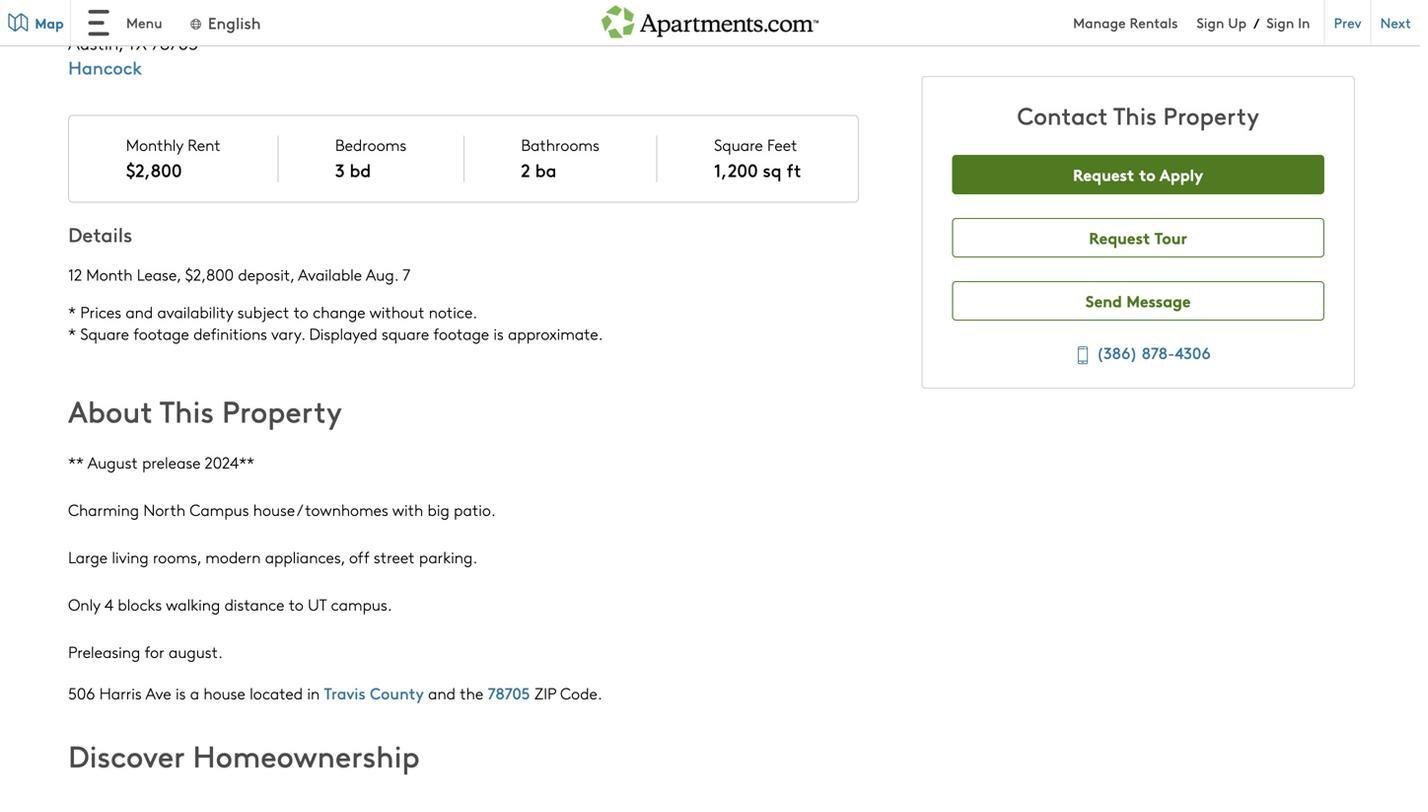 Task type: vqa. For each thing, say whether or not it's contained in the screenshot.
discover homeownership
yes



Task type: describe. For each thing, give the bounding box(es) containing it.
sign in link
[[1267, 13, 1311, 32]]

sign up link
[[1197, 13, 1247, 32]]

ba
[[535, 157, 557, 182]]

506
[[68, 682, 95, 704]]

rentals
[[1130, 13, 1179, 32]]

1 footage from the left
[[133, 323, 189, 344]]

about this property
[[68, 390, 342, 431]]

lease
[[137, 263, 177, 285]]

rooms,
[[153, 546, 201, 568]]

travis county link
[[324, 682, 424, 704]]

travis
[[324, 682, 366, 704]]

vary.
[[271, 323, 305, 344]]

and inside * prices and availability subject to change without notice. * square footage definitions vary. displayed square footage is approximate.
[[126, 301, 153, 323]]

without
[[370, 301, 425, 323]]

ut
[[308, 594, 327, 615]]

apartments.com logo image
[[602, 0, 819, 38]]

menu button
[[71, 0, 178, 45]]

square inside square feet 1,200 sq ft
[[715, 134, 763, 155]]

square feet 1,200 sq ft
[[715, 134, 802, 182]]

prev
[[1335, 13, 1362, 32]]

next
[[1381, 13, 1412, 32]]

campus
[[190, 499, 249, 521]]

1 horizontal spatial ,
[[177, 263, 181, 285]]

request tour
[[1090, 226, 1188, 249]]

send message button
[[953, 281, 1325, 321]]

house inside ** august prelease 2024** charming north campus house / townhomes with big patio. large living rooms,  modern appliances, off street parking. only 4 blocks walking distance to ut campus. preleasing for august.
[[253, 499, 295, 521]]

to inside * prices and availability subject to change without notice. * square footage definitions vary. displayed square footage is approximate.
[[294, 301, 309, 323]]

(386)
[[1097, 341, 1138, 364]]

property for contact this property
[[1164, 99, 1260, 131]]

parking.
[[419, 546, 478, 568]]

property management company logo image
[[804, 24, 860, 79]]

bathrooms 2 ba
[[521, 134, 600, 182]]

with
[[392, 499, 424, 521]]

this for contact
[[1114, 99, 1158, 131]]

monthly
[[126, 134, 183, 155]]

modern
[[205, 546, 261, 568]]

1 sign from the left
[[1197, 13, 1225, 32]]

discover homeownership
[[68, 735, 420, 776]]

blocks
[[118, 594, 162, 615]]

4
[[105, 594, 114, 615]]

request to apply
[[1074, 163, 1204, 186]]

contact this property
[[1018, 99, 1260, 131]]

3
[[335, 157, 345, 182]]

manage
[[1074, 13, 1127, 32]]

apply
[[1160, 163, 1204, 186]]

is inside 506 harris ave is a house located in travis county and the 78705 zip code.
[[176, 682, 186, 704]]

$2,800 inside monthly rent $2,800
[[126, 157, 182, 182]]

displayed
[[309, 323, 378, 344]]

** august prelease 2024** charming north campus house / townhomes with big patio. large living rooms,  modern appliances, off street parking. only 4 blocks walking distance to ut campus. preleasing for august.
[[68, 451, 496, 663]]

only
[[68, 594, 100, 615]]

/ inside ** august prelease 2024** charming north campus house / townhomes with big patio. large living rooms,  modern appliances, off street parking. only 4 blocks walking distance to ut campus. preleasing for august.
[[297, 499, 301, 521]]

feet
[[768, 134, 798, 155]]

and inside 506 harris ave is a house located in travis county and the 78705 zip code.
[[428, 682, 456, 704]]

preleasing
[[68, 641, 140, 663]]

charming
[[68, 499, 139, 521]]

2 horizontal spatial ,
[[290, 263, 294, 285]]

2
[[521, 157, 531, 182]]

this for about
[[160, 390, 214, 431]]

located
[[250, 682, 303, 704]]

78705 link
[[488, 682, 530, 704]]

ave
[[146, 682, 171, 704]]

2 footage from the left
[[434, 323, 489, 344]]

availability
[[157, 301, 233, 323]]

4306
[[1176, 341, 1211, 364]]

7
[[403, 263, 411, 285]]

1,200
[[715, 157, 758, 182]]

send message
[[1086, 289, 1191, 312]]

506 harris ave is a house located in travis county and the 78705 zip code.
[[68, 682, 603, 704]]

big
[[428, 499, 450, 521]]

austin
[[68, 31, 119, 55]]

is inside * prices and availability subject to change without notice. * square footage definitions vary. displayed square footage is approximate.
[[494, 323, 504, 344]]

request tour button
[[953, 218, 1325, 258]]

deposit
[[238, 263, 290, 285]]

up
[[1229, 13, 1247, 32]]

to inside button
[[1139, 163, 1156, 186]]

campus.
[[331, 594, 392, 615]]

ft
[[787, 157, 802, 182]]

discover
[[68, 735, 185, 776]]

bathrooms
[[521, 134, 600, 155]]

english link
[[188, 11, 261, 34]]

walking
[[166, 594, 220, 615]]

rent
[[188, 134, 221, 155]]



Task type: locate. For each thing, give the bounding box(es) containing it.
august.
[[169, 641, 223, 663]]

month
[[86, 263, 133, 285]]

2 vertical spatial to
[[289, 594, 304, 615]]

1 vertical spatial house
[[204, 682, 245, 704]]

property up 2024**
[[222, 390, 342, 431]]

bedrooms
[[335, 134, 407, 155]]

house right campus
[[253, 499, 295, 521]]

(386) 878-4306 link
[[1066, 339, 1211, 369]]

0 horizontal spatial is
[[176, 682, 186, 704]]

code.
[[561, 682, 603, 704]]

2 * from the top
[[68, 323, 76, 344]]

,
[[119, 31, 123, 55], [177, 263, 181, 285], [290, 263, 294, 285]]

house inside 506 harris ave is a house located in travis county and the 78705 zip code.
[[204, 682, 245, 704]]

prev link
[[1325, 0, 1371, 46]]

patio.
[[454, 499, 496, 521]]

the
[[460, 682, 484, 704]]

/ right up
[[1254, 13, 1260, 32]]

aug.
[[366, 263, 398, 285]]

menu
[[126, 13, 162, 32]]

1 vertical spatial to
[[294, 301, 309, 323]]

1 horizontal spatial footage
[[434, 323, 489, 344]]

1 * from the top
[[68, 301, 76, 323]]

sq
[[763, 157, 782, 182]]

and left 'the'
[[428, 682, 456, 704]]

1 horizontal spatial property
[[1164, 99, 1260, 131]]

and right prices
[[126, 301, 153, 323]]

, left available
[[290, 263, 294, 285]]

$2,800 up availability
[[185, 263, 234, 285]]

/
[[1254, 13, 1260, 32], [297, 499, 301, 521]]

1 vertical spatial 78705
[[488, 682, 530, 704]]

/ inside "manage rentals sign up / sign in"
[[1254, 13, 1260, 32]]

0 horizontal spatial and
[[126, 301, 153, 323]]

0 vertical spatial property
[[1164, 99, 1260, 131]]

monthly rent $2,800
[[126, 134, 221, 182]]

to left ut
[[289, 594, 304, 615]]

august
[[88, 451, 138, 473]]

homeownership
[[193, 735, 420, 776]]

request to apply button
[[953, 155, 1325, 194]]

zip
[[535, 682, 556, 704]]

12 month lease , $2,800 deposit , available aug. 7
[[68, 263, 411, 285]]

1 horizontal spatial this
[[1114, 99, 1158, 131]]

0 vertical spatial this
[[1114, 99, 1158, 131]]

contact
[[1018, 99, 1108, 131]]

to
[[1139, 163, 1156, 186], [294, 301, 309, 323], [289, 594, 304, 615]]

(386) 878-4306
[[1097, 341, 1211, 364]]

request left 'tour'
[[1090, 226, 1151, 249]]

hancock link
[[68, 55, 142, 79]]

in
[[1299, 13, 1311, 32]]

0 horizontal spatial this
[[160, 390, 214, 431]]

this up prelease
[[160, 390, 214, 431]]

0 horizontal spatial house
[[204, 682, 245, 704]]

0 horizontal spatial $2,800
[[126, 157, 182, 182]]

1 vertical spatial /
[[297, 499, 301, 521]]

house right a
[[204, 682, 245, 704]]

*
[[68, 301, 76, 323], [68, 323, 76, 344]]

street
[[374, 546, 415, 568]]

message
[[1127, 289, 1191, 312]]

**
[[68, 451, 84, 473]]

0 vertical spatial $2,800
[[126, 157, 182, 182]]

bd
[[350, 157, 371, 182]]

* prices and availability subject to change without notice. * square footage definitions vary. displayed square footage is approximate.
[[68, 301, 603, 344]]

about
[[68, 390, 153, 431]]

1 horizontal spatial 78705
[[488, 682, 530, 704]]

0 horizontal spatial square
[[80, 323, 129, 344]]

0 vertical spatial request
[[1074, 163, 1135, 186]]

1 vertical spatial is
[[176, 682, 186, 704]]

1 vertical spatial square
[[80, 323, 129, 344]]

living
[[112, 546, 149, 568]]

0 horizontal spatial sign
[[1197, 13, 1225, 32]]

12
[[68, 263, 82, 285]]

1 horizontal spatial house
[[253, 499, 295, 521]]

0 vertical spatial 78705
[[151, 31, 198, 55]]

, up availability
[[177, 263, 181, 285]]

0 horizontal spatial property
[[222, 390, 342, 431]]

approximate.
[[508, 323, 603, 344]]

0 vertical spatial to
[[1139, 163, 1156, 186]]

appliances,
[[265, 546, 345, 568]]

details
[[68, 221, 132, 248]]

2 sign from the left
[[1267, 13, 1295, 32]]

square up 1,200
[[715, 134, 763, 155]]

footage right the square
[[434, 323, 489, 344]]

townhomes
[[305, 499, 389, 521]]

subject
[[238, 301, 290, 323]]

request for request tour
[[1090, 226, 1151, 249]]

0 horizontal spatial ,
[[119, 31, 123, 55]]

1 vertical spatial request
[[1090, 226, 1151, 249]]

square
[[715, 134, 763, 155], [80, 323, 129, 344]]

property for about this property
[[222, 390, 342, 431]]

0 horizontal spatial /
[[297, 499, 301, 521]]

send
[[1086, 289, 1123, 312]]

$2,800
[[126, 157, 182, 182], [185, 263, 234, 285]]

definitions
[[194, 323, 267, 344]]

distance
[[225, 594, 285, 615]]

to inside ** august prelease 2024** charming north campus house / townhomes with big patio. large living rooms,  modern appliances, off street parking. only 4 blocks walking distance to ut campus. preleasing for august.
[[289, 594, 304, 615]]

austin , tx 78705 hancock
[[68, 31, 198, 79]]

county
[[370, 682, 424, 704]]

0 vertical spatial house
[[253, 499, 295, 521]]

1 vertical spatial $2,800
[[185, 263, 234, 285]]

1 vertical spatial this
[[160, 390, 214, 431]]

english
[[208, 11, 261, 34]]

request for request to apply
[[1074, 163, 1135, 186]]

sign
[[1197, 13, 1225, 32], [1267, 13, 1295, 32]]

, inside austin , tx 78705 hancock
[[119, 31, 123, 55]]

is
[[494, 323, 504, 344], [176, 682, 186, 704]]

sign left up
[[1197, 13, 1225, 32]]

next link
[[1371, 0, 1421, 46]]

is left a
[[176, 682, 186, 704]]

is right notice.
[[494, 323, 504, 344]]

2024**
[[205, 451, 255, 473]]

manage rentals link
[[1074, 13, 1197, 32]]

to right subject at the top of the page
[[294, 301, 309, 323]]

for
[[145, 641, 164, 663]]

this up request to apply
[[1114, 99, 1158, 131]]

and
[[126, 301, 153, 323], [428, 682, 456, 704]]

0 horizontal spatial footage
[[133, 323, 189, 344]]

bedrooms 3 bd
[[335, 134, 407, 182]]

hancock
[[68, 55, 142, 79]]

square inside * prices and availability subject to change without notice. * square footage definitions vary. displayed square footage is approximate.
[[80, 323, 129, 344]]

1 horizontal spatial and
[[428, 682, 456, 704]]

harris
[[99, 682, 142, 704]]

0 vertical spatial and
[[126, 301, 153, 323]]

house
[[253, 499, 295, 521], [204, 682, 245, 704]]

1 horizontal spatial sign
[[1267, 13, 1295, 32]]

large
[[68, 546, 108, 568]]

/ up appliances,
[[297, 499, 301, 521]]

property up the apply at the top
[[1164, 99, 1260, 131]]

request down contact this property
[[1074, 163, 1135, 186]]

0 vertical spatial square
[[715, 134, 763, 155]]

notice.
[[429, 301, 478, 323]]

78705 inside austin , tx 78705 hancock
[[151, 31, 198, 55]]

0 vertical spatial is
[[494, 323, 504, 344]]

to left the apply at the top
[[1139, 163, 1156, 186]]

78705 right tx
[[151, 31, 198, 55]]

, left tx
[[119, 31, 123, 55]]

0 vertical spatial /
[[1254, 13, 1260, 32]]

sign left in
[[1267, 13, 1295, 32]]

request
[[1074, 163, 1135, 186], [1090, 226, 1151, 249]]

change
[[313, 301, 366, 323]]

square
[[382, 323, 429, 344]]

request inside request to apply button
[[1074, 163, 1135, 186]]

available
[[298, 263, 362, 285]]

1 vertical spatial property
[[222, 390, 342, 431]]

1 vertical spatial and
[[428, 682, 456, 704]]

request inside request tour button
[[1090, 226, 1151, 249]]

1 horizontal spatial is
[[494, 323, 504, 344]]

tour
[[1155, 226, 1188, 249]]

map link
[[0, 0, 71, 45]]

78705 left "zip"
[[488, 682, 530, 704]]

footage down lease at the top of the page
[[133, 323, 189, 344]]

1 horizontal spatial $2,800
[[185, 263, 234, 285]]

1 horizontal spatial /
[[1254, 13, 1260, 32]]

0 horizontal spatial 78705
[[151, 31, 198, 55]]

1 horizontal spatial square
[[715, 134, 763, 155]]

a
[[190, 682, 199, 704]]

tx
[[127, 31, 146, 55]]

prices
[[80, 301, 121, 323]]

$2,800 down monthly
[[126, 157, 182, 182]]

square down month
[[80, 323, 129, 344]]



